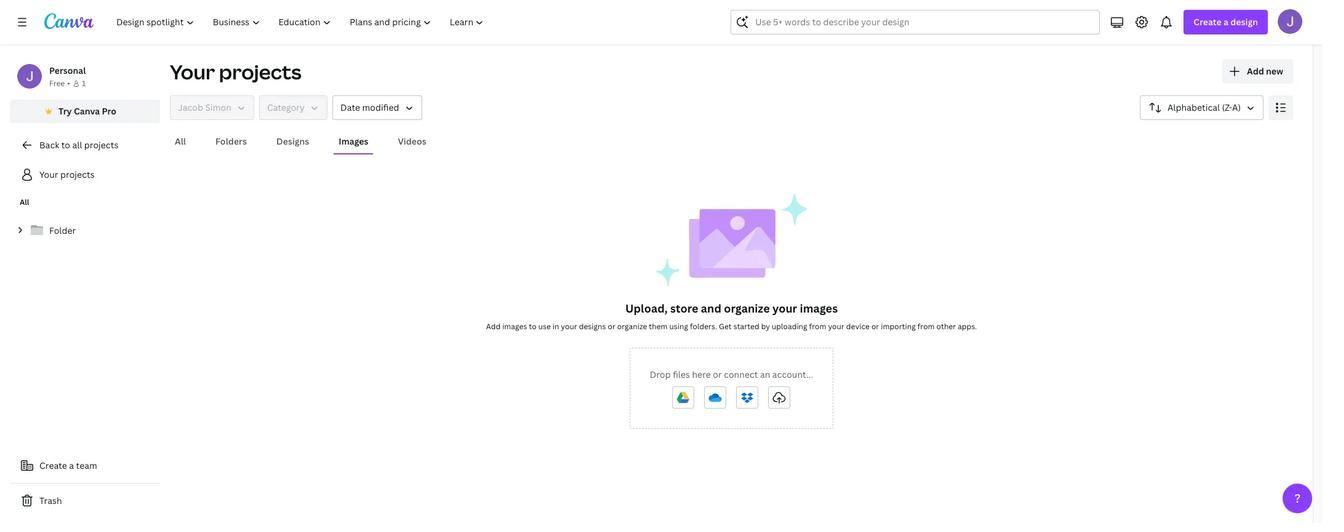 Task type: vqa. For each thing, say whether or not it's contained in the screenshot.
the bottommost to
yes



Task type: describe. For each thing, give the bounding box(es) containing it.
team
[[76, 460, 97, 472]]

1
[[82, 78, 86, 89]]

2 from from the left
[[918, 321, 935, 332]]

alphabetical (z-a)
[[1168, 102, 1241, 113]]

trash
[[39, 495, 62, 507]]

try canva pro
[[59, 105, 116, 117]]

1 horizontal spatial images
[[800, 301, 838, 316]]

try
[[59, 105, 72, 117]]

all
[[72, 139, 82, 151]]

free
[[49, 78, 65, 89]]

designs
[[579, 321, 606, 332]]

personal
[[49, 65, 86, 76]]

create for create a design
[[1194, 16, 1222, 28]]

your projects inside "link"
[[39, 169, 95, 180]]

projects inside "link"
[[60, 169, 95, 180]]

folders
[[215, 135, 247, 147]]

date
[[340, 102, 360, 113]]

device
[[846, 321, 870, 332]]

folder
[[49, 225, 76, 236]]

create for create a team
[[39, 460, 67, 472]]

free •
[[49, 78, 70, 89]]

designs button
[[272, 130, 314, 153]]

designs
[[276, 135, 309, 147]]

a for design
[[1224, 16, 1229, 28]]

Date modified button
[[332, 95, 422, 120]]

add inside 'upload, store and organize your images add images to use in your designs or organize them using folders. get started by uploading from your device or importing from other apps.'
[[486, 321, 501, 332]]

date modified
[[340, 102, 399, 113]]

add new
[[1247, 65, 1284, 77]]

them
[[649, 321, 668, 332]]

back to all projects link
[[10, 133, 160, 158]]

modified
[[362, 102, 399, 113]]

create a design button
[[1184, 10, 1268, 34]]

1 from from the left
[[809, 321, 826, 332]]

all button
[[170, 130, 191, 153]]

apps.
[[958, 321, 977, 332]]

jacob simon
[[178, 102, 231, 113]]

upload,
[[625, 301, 668, 316]]

1 horizontal spatial your
[[170, 58, 215, 85]]

alphabetical
[[1168, 102, 1220, 113]]

canva
[[74, 105, 100, 117]]

top level navigation element
[[108, 10, 495, 34]]

in
[[553, 321, 559, 332]]

use
[[538, 321, 551, 332]]

jacob
[[178, 102, 203, 113]]

create a team button
[[10, 454, 160, 478]]

Category button
[[259, 95, 328, 120]]

2 horizontal spatial or
[[872, 321, 879, 332]]

back
[[39, 139, 59, 151]]

Sort by button
[[1140, 95, 1264, 120]]



Task type: locate. For each thing, give the bounding box(es) containing it.
pro
[[102, 105, 116, 117]]

add left new
[[1247, 65, 1264, 77]]

folders.
[[690, 321, 717, 332]]

your projects
[[170, 58, 302, 85], [39, 169, 95, 180]]

your
[[773, 301, 797, 316], [561, 321, 577, 332], [828, 321, 845, 332]]

create left team
[[39, 460, 67, 472]]

1 horizontal spatial from
[[918, 321, 935, 332]]

a for team
[[69, 460, 74, 472]]

1 vertical spatial to
[[529, 321, 537, 332]]

0 horizontal spatial add
[[486, 321, 501, 332]]

folder link
[[10, 218, 160, 244]]

create inside button
[[39, 460, 67, 472]]

create a team
[[39, 460, 97, 472]]

add
[[1247, 65, 1264, 77], [486, 321, 501, 332]]

create inside dropdown button
[[1194, 16, 1222, 28]]

0 vertical spatial to
[[61, 139, 70, 151]]

1 horizontal spatial all
[[175, 135, 186, 147]]

uploading
[[772, 321, 807, 332]]

1 horizontal spatial add
[[1247, 65, 1264, 77]]

add inside dropdown button
[[1247, 65, 1264, 77]]

a left team
[[69, 460, 74, 472]]

or right device
[[872, 321, 879, 332]]

by
[[761, 321, 770, 332]]

create left design
[[1194, 16, 1222, 28]]

0 horizontal spatial a
[[69, 460, 74, 472]]

a inside button
[[69, 460, 74, 472]]

organize up started
[[724, 301, 770, 316]]

all
[[175, 135, 186, 147], [20, 197, 29, 207]]

a inside dropdown button
[[1224, 16, 1229, 28]]

started
[[734, 321, 759, 332]]

to
[[61, 139, 70, 151], [529, 321, 537, 332]]

0 horizontal spatial from
[[809, 321, 826, 332]]

projects
[[219, 58, 302, 85], [84, 139, 118, 151], [60, 169, 95, 180]]

0 horizontal spatial your
[[561, 321, 577, 332]]

importing
[[881, 321, 916, 332]]

1 horizontal spatial or
[[713, 369, 722, 380]]

your
[[170, 58, 215, 85], [39, 169, 58, 180]]

or right here
[[713, 369, 722, 380]]

or right designs at the left bottom of page
[[608, 321, 616, 332]]

1 vertical spatial add
[[486, 321, 501, 332]]

to inside 'upload, store and organize your images add images to use in your designs or organize them using folders. get started by uploading from your device or importing from other apps.'
[[529, 321, 537, 332]]

your up the uploading
[[773, 301, 797, 316]]

or
[[608, 321, 616, 332], [872, 321, 879, 332], [713, 369, 722, 380]]

1 vertical spatial your projects
[[39, 169, 95, 180]]

from
[[809, 321, 826, 332], [918, 321, 935, 332]]

0 horizontal spatial all
[[20, 197, 29, 207]]

1 vertical spatial images
[[502, 321, 527, 332]]

images left use
[[502, 321, 527, 332]]

2 horizontal spatial your
[[828, 321, 845, 332]]

0 horizontal spatial organize
[[617, 321, 647, 332]]

1 vertical spatial all
[[20, 197, 29, 207]]

images up the uploading
[[800, 301, 838, 316]]

all inside button
[[175, 135, 186, 147]]

0 vertical spatial projects
[[219, 58, 302, 85]]

store
[[670, 301, 698, 316]]

1 vertical spatial projects
[[84, 139, 118, 151]]

0 horizontal spatial or
[[608, 321, 616, 332]]

new
[[1266, 65, 1284, 77]]

0 vertical spatial create
[[1194, 16, 1222, 28]]

to inside back to all projects link
[[61, 139, 70, 151]]

from left other at right
[[918, 321, 935, 332]]

account...
[[772, 369, 813, 380]]

back to all projects
[[39, 139, 118, 151]]

drop
[[650, 369, 671, 380]]

videos button
[[393, 130, 431, 153]]

your left device
[[828, 321, 845, 332]]

projects right the all
[[84, 139, 118, 151]]

0 vertical spatial all
[[175, 135, 186, 147]]

0 vertical spatial images
[[800, 301, 838, 316]]

1 vertical spatial your
[[39, 169, 58, 180]]

projects down the all
[[60, 169, 95, 180]]

0 horizontal spatial your
[[39, 169, 58, 180]]

0 vertical spatial a
[[1224, 16, 1229, 28]]

images
[[800, 301, 838, 316], [502, 321, 527, 332]]

try canva pro button
[[10, 100, 160, 123]]

connect
[[724, 369, 758, 380]]

to left the all
[[61, 139, 70, 151]]

0 horizontal spatial create
[[39, 460, 67, 472]]

1 vertical spatial create
[[39, 460, 67, 472]]

category
[[267, 102, 305, 113]]

add new button
[[1223, 59, 1293, 84]]

other
[[937, 321, 956, 332]]

2 vertical spatial projects
[[60, 169, 95, 180]]

images
[[339, 135, 368, 147]]

simon
[[205, 102, 231, 113]]

1 horizontal spatial to
[[529, 321, 537, 332]]

your projects down the all
[[39, 169, 95, 180]]

using
[[669, 321, 688, 332]]

and
[[701, 301, 722, 316]]

None search field
[[731, 10, 1100, 34]]

files
[[673, 369, 690, 380]]

0 vertical spatial your projects
[[170, 58, 302, 85]]

0 vertical spatial add
[[1247, 65, 1264, 77]]

to left use
[[529, 321, 537, 332]]

jacob simon image
[[1278, 9, 1303, 34]]

your projects link
[[10, 163, 160, 187]]

0 horizontal spatial images
[[502, 321, 527, 332]]

here
[[692, 369, 711, 380]]

1 horizontal spatial your projects
[[170, 58, 302, 85]]

from right the uploading
[[809, 321, 826, 332]]

trash link
[[10, 489, 160, 513]]

drop files here or connect an account...
[[650, 369, 813, 380]]

0 horizontal spatial your projects
[[39, 169, 95, 180]]

create
[[1194, 16, 1222, 28], [39, 460, 67, 472]]

upload, store and organize your images add images to use in your designs or organize them using folders. get started by uploading from your device or importing from other apps.
[[486, 301, 977, 332]]

a)
[[1232, 102, 1241, 113]]

organize down upload,
[[617, 321, 647, 332]]

projects up the category
[[219, 58, 302, 85]]

folders button
[[211, 130, 252, 153]]

design
[[1231, 16, 1258, 28]]

1 vertical spatial organize
[[617, 321, 647, 332]]

organize
[[724, 301, 770, 316], [617, 321, 647, 332]]

(z-
[[1222, 102, 1232, 113]]

0 horizontal spatial to
[[61, 139, 70, 151]]

a
[[1224, 16, 1229, 28], [69, 460, 74, 472]]

1 horizontal spatial a
[[1224, 16, 1229, 28]]

1 horizontal spatial organize
[[724, 301, 770, 316]]

Search search field
[[756, 10, 1076, 34]]

your projects up simon
[[170, 58, 302, 85]]

add left use
[[486, 321, 501, 332]]

videos
[[398, 135, 426, 147]]

your inside "link"
[[39, 169, 58, 180]]

0 vertical spatial your
[[170, 58, 215, 85]]

1 horizontal spatial create
[[1194, 16, 1222, 28]]

a left design
[[1224, 16, 1229, 28]]

0 vertical spatial organize
[[724, 301, 770, 316]]

get
[[719, 321, 732, 332]]

1 horizontal spatial your
[[773, 301, 797, 316]]

images button
[[334, 130, 373, 153]]

your down the back
[[39, 169, 58, 180]]

•
[[67, 78, 70, 89]]

Owner button
[[170, 95, 254, 120]]

an
[[760, 369, 770, 380]]

your up jacob
[[170, 58, 215, 85]]

your right "in"
[[561, 321, 577, 332]]

1 vertical spatial a
[[69, 460, 74, 472]]

create a design
[[1194, 16, 1258, 28]]



